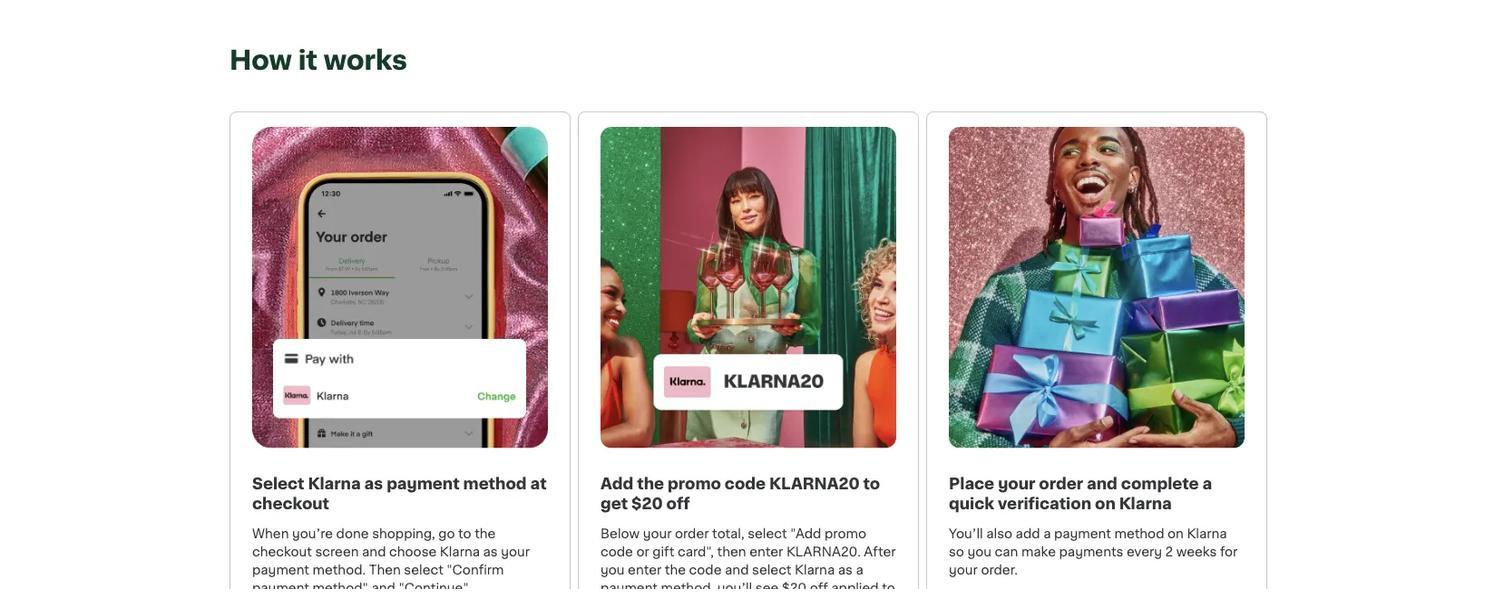 Task type: vqa. For each thing, say whether or not it's contained in the screenshot.
1st 79 from the left
no



Task type: describe. For each thing, give the bounding box(es) containing it.
when you're done shopping, go to the checkout screen and choose klarna as your payment method. then select "confirm payment method" and "continue".
[[252, 528, 530, 590]]

2
[[1166, 546, 1174, 559]]

your inside you'll also add a payment method on klarna so you can make payments every 2 weeks for your order.
[[949, 564, 978, 577]]

klarna inside place your order and complete a quick verification on klarna
[[1120, 496, 1173, 512]]

done
[[336, 528, 369, 540]]

get
[[601, 496, 628, 512]]

select inside when you're done shopping, go to the checkout screen and choose klarna as your payment method. then select "confirm payment method" and "continue".
[[404, 564, 444, 577]]

"confirm
[[447, 564, 504, 577]]

make
[[1022, 546, 1056, 559]]

the inside below your order total, select "add promo code or gift card", then enter klarna20. after you enter the code and select klarna as a payment method, you'll see $20 off applied
[[665, 564, 686, 577]]

after
[[864, 546, 896, 559]]

payment inside you'll also add a payment method on klarna so you can make payments every 2 weeks for your order.
[[1055, 528, 1112, 540]]

step two image image for and
[[949, 127, 1245, 449]]

how it works
[[230, 48, 407, 74]]

1 horizontal spatial code
[[689, 564, 722, 577]]

off inside below your order total, select "add promo code or gift card", then enter klarna20. after you enter the code and select klarna as a payment method, you'll see $20 off applied
[[810, 582, 828, 590]]

order for total,
[[675, 528, 709, 540]]

as inside when you're done shopping, go to the checkout screen and choose klarna as your payment method. then select "confirm payment method" and "continue".
[[483, 546, 498, 559]]

then
[[369, 564, 401, 577]]

code inside "add the promo code klarna20 to get $20 off"
[[725, 476, 766, 492]]

then
[[718, 546, 747, 559]]

and inside place your order and complete a quick verification on klarna
[[1087, 476, 1118, 492]]

klarna20
[[770, 476, 860, 492]]

your inside when you're done shopping, go to the checkout screen and choose klarna as your payment method. then select "confirm payment method" and "continue".
[[501, 546, 530, 559]]

a inside place your order and complete a quick verification on klarna
[[1203, 476, 1213, 492]]

you inside below your order total, select "add promo code or gift card", then enter klarna20. after you enter the code and select klarna as a payment method, you'll see $20 off applied
[[601, 564, 625, 577]]

method inside you'll also add a payment method on klarna so you can make payments every 2 weeks for your order.
[[1115, 528, 1165, 540]]

and inside below your order total, select "add promo code or gift card", then enter klarna20. after you enter the code and select klarna as a payment method, you'll see $20 off applied
[[725, 564, 749, 577]]

complete
[[1122, 476, 1200, 492]]

total,
[[713, 528, 745, 540]]

checkout inside when you're done shopping, go to the checkout screen and choose klarna as your payment method. then select "confirm payment method" and "continue".
[[252, 546, 312, 559]]

can
[[995, 546, 1019, 559]]

payments
[[1060, 546, 1124, 559]]

$20 inside "add the promo code klarna20 to get $20 off"
[[632, 496, 663, 512]]

verification
[[998, 496, 1092, 512]]

1 vertical spatial code
[[601, 546, 633, 559]]

as inside below your order total, select "add promo code or gift card", then enter klarna20. after you enter the code and select klarna as a payment method, you'll see $20 off applied
[[838, 564, 853, 577]]

select left "add
[[748, 528, 788, 540]]

add
[[601, 476, 634, 492]]

see
[[756, 582, 779, 590]]

on inside place your order and complete a quick verification on klarna
[[1096, 496, 1116, 512]]

you'll
[[718, 582, 753, 590]]

klarna inside below your order total, select "add promo code or gift card", then enter klarna20. after you enter the code and select klarna as a payment method, you'll see $20 off applied
[[795, 564, 835, 577]]

quick
[[949, 496, 995, 512]]

klarna inside select klarna as payment method at checkout
[[308, 476, 361, 492]]

every
[[1127, 546, 1163, 559]]

below
[[601, 528, 640, 540]]

you're
[[292, 528, 333, 540]]

select klarna as payment method at checkout
[[252, 476, 547, 512]]

weeks
[[1177, 546, 1218, 559]]

so
[[949, 546, 965, 559]]

payment inside select klarna as payment method at checkout
[[387, 476, 460, 492]]

you'll also add a payment method on klarna so you can make payments every 2 weeks for your order.
[[949, 528, 1238, 577]]

and up then
[[362, 546, 386, 559]]

card",
[[678, 546, 714, 559]]

when
[[252, 528, 289, 540]]

klarna inside when you're done shopping, go to the checkout screen and choose klarna as your payment method. then select "confirm payment method" and "continue".
[[440, 546, 480, 559]]

step two image image for code
[[601, 127, 897, 449]]

shopping,
[[372, 528, 435, 540]]

to for go
[[458, 528, 472, 540]]

it
[[298, 48, 318, 74]]

go
[[439, 528, 455, 540]]

a inside you'll also add a payment method on klarna so you can make payments every 2 weeks for your order.
[[1044, 528, 1051, 540]]

place
[[949, 476, 995, 492]]

to for klarna20
[[864, 476, 881, 492]]

as inside select klarna as payment method at checkout
[[364, 476, 383, 492]]

on inside you'll also add a payment method on klarna so you can make payments every 2 weeks for your order.
[[1168, 528, 1184, 540]]

order.
[[982, 564, 1018, 577]]

method inside select klarna as payment method at checkout
[[463, 476, 527, 492]]



Task type: locate. For each thing, give the bounding box(es) containing it.
klarna down the klarna20.
[[795, 564, 835, 577]]

1 checkout from the top
[[252, 496, 330, 512]]

order for and
[[1040, 476, 1084, 492]]

as up "confirm
[[483, 546, 498, 559]]

as
[[364, 476, 383, 492], [483, 546, 498, 559], [838, 564, 853, 577]]

1 vertical spatial checkout
[[252, 546, 312, 559]]

0 vertical spatial checkout
[[252, 496, 330, 512]]

1 horizontal spatial step two image image
[[601, 127, 897, 449]]

promo inside below your order total, select "add promo code or gift card", then enter klarna20. after you enter the code and select klarna as a payment method, you'll see $20 off applied
[[825, 528, 867, 540]]

0 horizontal spatial $20
[[632, 496, 663, 512]]

1 horizontal spatial to
[[864, 476, 881, 492]]

1 vertical spatial promo
[[825, 528, 867, 540]]

method left at
[[463, 476, 527, 492]]

"add
[[791, 528, 822, 540]]

0 horizontal spatial promo
[[668, 476, 721, 492]]

0 vertical spatial you
[[968, 546, 992, 559]]

code up total,
[[725, 476, 766, 492]]

0 horizontal spatial to
[[458, 528, 472, 540]]

also
[[987, 528, 1013, 540]]

promo up the klarna20.
[[825, 528, 867, 540]]

0 vertical spatial code
[[725, 476, 766, 492]]

1 horizontal spatial on
[[1168, 528, 1184, 540]]

1 vertical spatial off
[[810, 582, 828, 590]]

for
[[1221, 546, 1238, 559]]

add
[[1016, 528, 1041, 540]]

your down so
[[949, 564, 978, 577]]

you
[[968, 546, 992, 559], [601, 564, 625, 577]]

checkout inside select klarna as payment method at checkout
[[252, 496, 330, 512]]

on
[[1096, 496, 1116, 512], [1168, 528, 1184, 540]]

select up "continue".
[[404, 564, 444, 577]]

2 vertical spatial a
[[856, 564, 864, 577]]

2 vertical spatial the
[[665, 564, 686, 577]]

0 vertical spatial to
[[864, 476, 881, 492]]

2 vertical spatial as
[[838, 564, 853, 577]]

0 horizontal spatial as
[[364, 476, 383, 492]]

order up verification
[[1040, 476, 1084, 492]]

gift
[[653, 546, 675, 559]]

off down the klarna20.
[[810, 582, 828, 590]]

method up every
[[1115, 528, 1165, 540]]

your up "confirm
[[501, 546, 530, 559]]

1 horizontal spatial promo
[[825, 528, 867, 540]]

$20 right see
[[782, 582, 807, 590]]

enter
[[750, 546, 784, 559], [628, 564, 662, 577]]

method.
[[313, 564, 366, 577]]

1 step two image image from the left
[[252, 127, 548, 449]]

the
[[637, 476, 664, 492], [475, 528, 496, 540], [665, 564, 686, 577]]

checkout
[[252, 496, 330, 512], [252, 546, 312, 559]]

screen
[[315, 546, 359, 559]]

order up card",
[[675, 528, 709, 540]]

add the promo code klarna20 to get $20 off
[[601, 476, 881, 512]]

$20 inside below your order total, select "add promo code or gift card", then enter klarna20. after you enter the code and select klarna as a payment method, you'll see $20 off applied
[[782, 582, 807, 590]]

2 step two image image from the left
[[601, 127, 897, 449]]

checkout down the select
[[252, 496, 330, 512]]

klarna20.
[[787, 546, 861, 559]]

1 vertical spatial the
[[475, 528, 496, 540]]

your up gift
[[643, 528, 672, 540]]

1 vertical spatial a
[[1044, 528, 1051, 540]]

you'll
[[949, 528, 984, 540]]

payment inside below your order total, select "add promo code or gift card", then enter klarna20. after you enter the code and select klarna as a payment method, you'll see $20 off applied
[[601, 582, 658, 590]]

0 horizontal spatial a
[[856, 564, 864, 577]]

1 horizontal spatial you
[[968, 546, 992, 559]]

the inside "add the promo code klarna20 to get $20 off"
[[637, 476, 664, 492]]

a right complete
[[1203, 476, 1213, 492]]

order inside place your order and complete a quick verification on klarna
[[1040, 476, 1084, 492]]

a right add
[[1044, 528, 1051, 540]]

off up gift
[[667, 496, 690, 512]]

0 vertical spatial method
[[463, 476, 527, 492]]

to inside "add the promo code klarna20 to get $20 off"
[[864, 476, 881, 492]]

klarna up done
[[308, 476, 361, 492]]

0 vertical spatial a
[[1203, 476, 1213, 492]]

code down below
[[601, 546, 633, 559]]

choose
[[389, 546, 437, 559]]

you inside you'll also add a payment method on klarna so you can make payments every 2 weeks for your order.
[[968, 546, 992, 559]]

and down then
[[372, 582, 396, 590]]

0 horizontal spatial code
[[601, 546, 633, 559]]

to right klarna20
[[864, 476, 881, 492]]

2 horizontal spatial a
[[1203, 476, 1213, 492]]

promo inside "add the promo code klarna20 to get $20 off"
[[668, 476, 721, 492]]

off
[[667, 496, 690, 512], [810, 582, 828, 590]]

$20
[[632, 496, 663, 512], [782, 582, 807, 590]]

1 horizontal spatial as
[[483, 546, 498, 559]]

1 horizontal spatial off
[[810, 582, 828, 590]]

code
[[725, 476, 766, 492], [601, 546, 633, 559], [689, 564, 722, 577]]

0 vertical spatial enter
[[750, 546, 784, 559]]

0 horizontal spatial on
[[1096, 496, 1116, 512]]

0 vertical spatial off
[[667, 496, 690, 512]]

a down the klarna20.
[[856, 564, 864, 577]]

1 horizontal spatial method
[[1115, 528, 1165, 540]]

method"
[[313, 582, 368, 590]]

you down you'll
[[968, 546, 992, 559]]

0 horizontal spatial off
[[667, 496, 690, 512]]

1 vertical spatial order
[[675, 528, 709, 540]]

2 horizontal spatial as
[[838, 564, 853, 577]]

on up you'll also add a payment method on klarna so you can make payments every 2 weeks for your order. on the right bottom of the page
[[1096, 496, 1116, 512]]

step two image image for payment
[[252, 127, 548, 449]]

the up method,
[[665, 564, 686, 577]]

your inside place your order and complete a quick verification on klarna
[[999, 476, 1036, 492]]

enter down or
[[628, 564, 662, 577]]

1 vertical spatial you
[[601, 564, 625, 577]]

0 vertical spatial as
[[364, 476, 383, 492]]

0 vertical spatial on
[[1096, 496, 1116, 512]]

0 vertical spatial $20
[[632, 496, 663, 512]]

promo
[[668, 476, 721, 492], [825, 528, 867, 540]]

on up 2
[[1168, 528, 1184, 540]]

1 vertical spatial method
[[1115, 528, 1165, 540]]

1 horizontal spatial $20
[[782, 582, 807, 590]]

1 horizontal spatial a
[[1044, 528, 1051, 540]]

as up done
[[364, 476, 383, 492]]

the right add
[[637, 476, 664, 492]]

1 vertical spatial $20
[[782, 582, 807, 590]]

klarna down complete
[[1120, 496, 1173, 512]]

1 vertical spatial on
[[1168, 528, 1184, 540]]

to
[[864, 476, 881, 492], [458, 528, 472, 540]]

to inside when you're done shopping, go to the checkout screen and choose klarna as your payment method. then select "confirm payment method" and "continue".
[[458, 528, 472, 540]]

the inside when you're done shopping, go to the checkout screen and choose klarna as your payment method. then select "confirm payment method" and "continue".
[[475, 528, 496, 540]]

checkout down when
[[252, 546, 312, 559]]

promo up total,
[[668, 476, 721, 492]]

the up "confirm
[[475, 528, 496, 540]]

to right go
[[458, 528, 472, 540]]

1 horizontal spatial enter
[[750, 546, 784, 559]]

at
[[531, 476, 547, 492]]

select up see
[[753, 564, 792, 577]]

below your order total, select "add promo code or gift card", then enter klarna20. after you enter the code and select klarna as a payment method, you'll see $20 off applied
[[601, 528, 896, 590]]

method,
[[661, 582, 715, 590]]

method
[[463, 476, 527, 492], [1115, 528, 1165, 540]]

order
[[1040, 476, 1084, 492], [675, 528, 709, 540]]

off inside "add the promo code klarna20 to get $20 off"
[[667, 496, 690, 512]]

klarna down go
[[440, 546, 480, 559]]

$20 right get
[[632, 496, 663, 512]]

a inside below your order total, select "add promo code or gift card", then enter klarna20. after you enter the code and select klarna as a payment method, you'll see $20 off applied
[[856, 564, 864, 577]]

order inside below your order total, select "add promo code or gift card", then enter klarna20. after you enter the code and select klarna as a payment method, you'll see $20 off applied
[[675, 528, 709, 540]]

and left complete
[[1087, 476, 1118, 492]]

and
[[1087, 476, 1118, 492], [362, 546, 386, 559], [725, 564, 749, 577], [372, 582, 396, 590]]

1 vertical spatial as
[[483, 546, 498, 559]]

0 vertical spatial the
[[637, 476, 664, 492]]

you down below
[[601, 564, 625, 577]]

as down the klarna20.
[[838, 564, 853, 577]]

place your order and complete a quick verification on klarna
[[949, 476, 1213, 512]]

2 vertical spatial code
[[689, 564, 722, 577]]

0 horizontal spatial method
[[463, 476, 527, 492]]

0 horizontal spatial step two image image
[[252, 127, 548, 449]]

step two image image
[[252, 127, 548, 449], [601, 127, 897, 449], [949, 127, 1245, 449]]

your inside below your order total, select "add promo code or gift card", then enter klarna20. after you enter the code and select klarna as a payment method, you'll see $20 off applied
[[643, 528, 672, 540]]

0 horizontal spatial order
[[675, 528, 709, 540]]

klarna up weeks
[[1188, 528, 1228, 540]]

2 checkout from the top
[[252, 546, 312, 559]]

select
[[252, 476, 305, 492]]

select
[[748, 528, 788, 540], [404, 564, 444, 577], [753, 564, 792, 577]]

how
[[230, 48, 292, 74]]

enter up see
[[750, 546, 784, 559]]

1 vertical spatial to
[[458, 528, 472, 540]]

2 horizontal spatial step two image image
[[949, 127, 1245, 449]]

or
[[637, 546, 650, 559]]

0 horizontal spatial you
[[601, 564, 625, 577]]

payment
[[387, 476, 460, 492], [1055, 528, 1112, 540], [252, 564, 310, 577], [252, 582, 310, 590], [601, 582, 658, 590]]

3 step two image image from the left
[[949, 127, 1245, 449]]

your
[[999, 476, 1036, 492], [643, 528, 672, 540], [501, 546, 530, 559], [949, 564, 978, 577]]

0 vertical spatial promo
[[668, 476, 721, 492]]

"continue".
[[399, 582, 471, 590]]

klarna inside you'll also add a payment method on klarna so you can make payments every 2 weeks for your order.
[[1188, 528, 1228, 540]]

1 horizontal spatial order
[[1040, 476, 1084, 492]]

0 horizontal spatial enter
[[628, 564, 662, 577]]

0 vertical spatial order
[[1040, 476, 1084, 492]]

1 vertical spatial enter
[[628, 564, 662, 577]]

code down card",
[[689, 564, 722, 577]]

works
[[324, 48, 407, 74]]

your up verification
[[999, 476, 1036, 492]]

a
[[1203, 476, 1213, 492], [1044, 528, 1051, 540], [856, 564, 864, 577]]

2 horizontal spatial code
[[725, 476, 766, 492]]

klarna
[[308, 476, 361, 492], [1120, 496, 1173, 512], [1188, 528, 1228, 540], [440, 546, 480, 559], [795, 564, 835, 577]]

and up the you'll
[[725, 564, 749, 577]]



